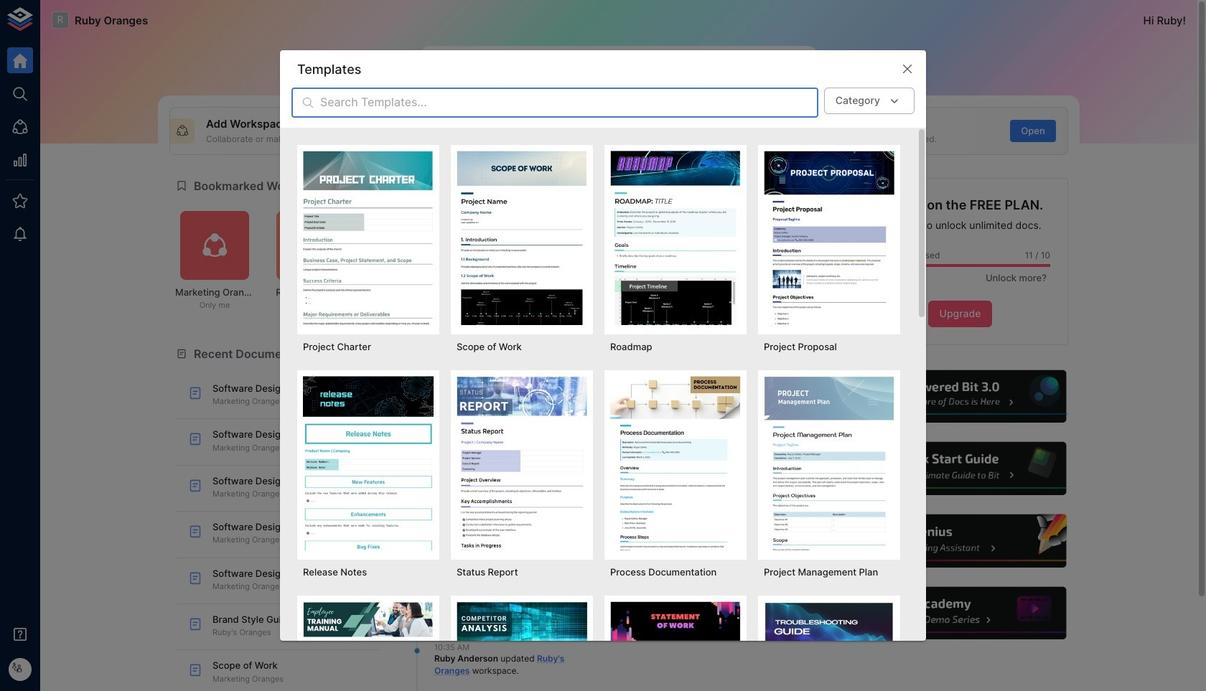 Task type: locate. For each thing, give the bounding box(es) containing it.
dialog
[[280, 50, 926, 691]]

scope of work image
[[457, 151, 587, 325]]

help image
[[852, 368, 1068, 425], [852, 441, 1068, 498], [852, 513, 1068, 570], [852, 585, 1068, 642]]

competitor research report image
[[457, 602, 587, 691]]

release notes image
[[303, 376, 434, 551]]

roadmap image
[[610, 151, 741, 325]]

3 help image from the top
[[852, 513, 1068, 570]]

project charter image
[[303, 151, 434, 325]]

project management plan image
[[764, 376, 895, 551]]



Task type: describe. For each thing, give the bounding box(es) containing it.
2 help image from the top
[[852, 441, 1068, 498]]

Search Templates... text field
[[320, 88, 818, 118]]

troubleshooting guide image
[[764, 602, 895, 691]]

4 help image from the top
[[852, 585, 1068, 642]]

employee training manual image
[[303, 602, 434, 691]]

process documentation image
[[610, 376, 741, 551]]

statement of work image
[[610, 602, 741, 691]]

1 help image from the top
[[852, 368, 1068, 425]]

status report image
[[457, 376, 587, 551]]

project proposal image
[[764, 151, 895, 325]]



Task type: vqa. For each thing, say whether or not it's contained in the screenshot.
Project Charter image
yes



